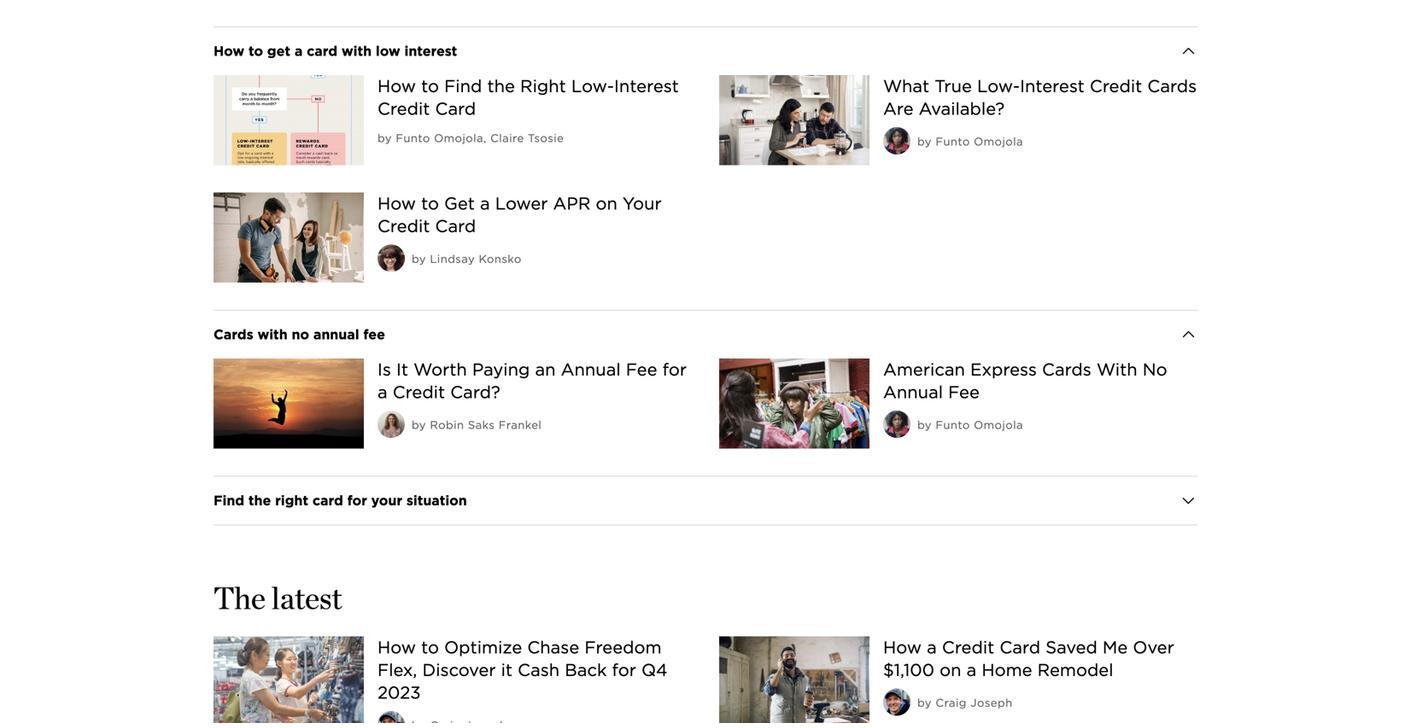 Task type: locate. For each thing, give the bounding box(es) containing it.
how to optimize chase freedom flex, discover it cash back for q4 2023
[[378, 638, 668, 704]]

2 horizontal spatial for
[[663, 360, 687, 380]]

apr
[[553, 193, 591, 214]]

find inside how to find the right low-interest credit card
[[444, 76, 482, 96]]

what true low-interest credit cards are available? link
[[884, 76, 1197, 119]]

0 horizontal spatial interest
[[614, 76, 679, 96]]

cash
[[518, 661, 560, 681]]

1 horizontal spatial fee
[[949, 382, 980, 403]]

low-
[[572, 76, 614, 96], [978, 76, 1020, 96]]

cards
[[1148, 76, 1197, 96], [214, 326, 254, 343], [1043, 360, 1092, 380]]

find
[[444, 76, 482, 96], [214, 493, 244, 509]]

craig joseph's profile picture image
[[884, 689, 911, 717]]

funto omojola link
[[396, 131, 484, 145], [936, 135, 1024, 148], [936, 419, 1024, 432]]

how up flex,
[[378, 638, 416, 658]]

latest
[[271, 580, 342, 617]]

to for optimize
[[421, 638, 439, 658]]

0 vertical spatial for
[[663, 360, 687, 380]]

omojola
[[434, 131, 484, 145], [974, 135, 1024, 148], [974, 419, 1024, 432]]

credit inside how to get a lower apr on your credit card
[[378, 216, 430, 237]]

how for how a credit card saved me over $1,100 on a home remodel
[[884, 638, 922, 658]]

how up "$1,100"
[[884, 638, 922, 658]]

fee inside is it worth paying an annual fee for a credit card?
[[626, 360, 658, 380]]

craig
[[936, 697, 967, 710]]

find down interest
[[444, 76, 482, 96]]

annual right an
[[561, 360, 621, 380]]

1 vertical spatial on
[[940, 661, 962, 681]]

a
[[295, 43, 303, 59], [480, 193, 490, 214], [378, 382, 388, 403], [927, 638, 937, 658], [967, 661, 977, 681]]

card
[[435, 99, 476, 119], [435, 216, 476, 237], [1000, 638, 1041, 658]]

0 horizontal spatial annual
[[561, 360, 621, 380]]

0 vertical spatial find
[[444, 76, 482, 96]]

fee down express
[[949, 382, 980, 403]]

annual down american
[[884, 382, 944, 403]]

get
[[444, 193, 475, 214]]

get
[[267, 43, 291, 59]]

find left right
[[214, 493, 244, 509]]

by for how a credit card saved me over $1,100 on a home remodel
[[918, 697, 932, 710]]

to inside how to optimize chase freedom flex, discover it cash back for q4 2023
[[421, 638, 439, 658]]

to inside dropdown button
[[249, 43, 263, 59]]

1 horizontal spatial cards
[[1043, 360, 1092, 380]]

0 vertical spatial with
[[342, 43, 372, 59]]

2 funto omojola's profile picture image from the top
[[884, 411, 911, 438]]

2 vertical spatial for
[[612, 661, 637, 681]]

how up lindsay konsko's profile picture
[[378, 193, 416, 214]]

lindsay konsko's profile picture image
[[378, 245, 405, 272]]

0 vertical spatial by funto omojola
[[918, 135, 1024, 148]]

american express cards with no annual fee link
[[884, 360, 1168, 403]]

card up by funto omojola , claire tsosie
[[435, 99, 476, 119]]

fee inside the american express cards with no annual fee
[[949, 382, 980, 403]]

home
[[982, 661, 1033, 681]]

credit inside how to find the right low-interest credit card
[[378, 99, 430, 119]]

1 funto omojola's profile picture image from the top
[[884, 127, 911, 154]]

how inside how to optimize chase freedom flex, discover it cash back for q4 2023
[[378, 638, 416, 658]]

0 horizontal spatial the
[[249, 493, 271, 509]]

interest inside how to find the right low-interest credit card
[[614, 76, 679, 96]]

funto for credit
[[936, 135, 971, 148]]

annual
[[313, 326, 359, 343]]

cards inside what true low-interest credit cards are available?
[[1148, 76, 1197, 96]]

1 vertical spatial cards
[[214, 326, 254, 343]]

1 vertical spatial with
[[258, 326, 288, 343]]

interest
[[405, 43, 457, 59]]

funto omojola's profile picture image down american
[[884, 411, 911, 438]]

2 by funto omojola from the top
[[918, 419, 1024, 432]]

0 vertical spatial funto omojola's profile picture image
[[884, 127, 911, 154]]

how for how to get a card with low interest
[[214, 43, 245, 59]]

the
[[214, 580, 266, 617]]

on
[[596, 193, 618, 214], [940, 661, 962, 681]]

1 horizontal spatial on
[[940, 661, 962, 681]]

right
[[275, 493, 309, 509]]

saks
[[468, 419, 495, 432]]

how to find the right low-interest credit card
[[378, 76, 679, 119]]

for inside how to optimize chase freedom flex, discover it cash back for q4 2023
[[612, 661, 637, 681]]

for down freedom
[[612, 661, 637, 681]]

1 vertical spatial fee
[[949, 382, 980, 403]]

how left get
[[214, 43, 245, 59]]

funto down american
[[936, 419, 971, 432]]

fee down cards with no annual fee dropdown button
[[626, 360, 658, 380]]

find inside dropdown button
[[214, 493, 244, 509]]

0 horizontal spatial with
[[258, 326, 288, 343]]

american
[[884, 360, 966, 380]]

funto omojola link down available? at the top right
[[936, 135, 1024, 148]]

are
[[884, 99, 914, 119]]

0 horizontal spatial for
[[347, 493, 367, 509]]

1 vertical spatial the
[[249, 493, 271, 509]]

low- up available? at the top right
[[978, 76, 1020, 96]]

how
[[214, 43, 245, 59], [378, 76, 416, 96], [378, 193, 416, 214], [378, 638, 416, 658], [884, 638, 922, 658]]

express
[[971, 360, 1037, 380]]

2 interest from the left
[[1020, 76, 1085, 96]]

0 vertical spatial card
[[435, 99, 476, 119]]

by funto omojola down express
[[918, 419, 1024, 432]]

with left low
[[342, 43, 372, 59]]

funto
[[396, 131, 430, 145], [936, 135, 971, 148], [936, 419, 971, 432]]

2 low- from the left
[[978, 76, 1020, 96]]

tsosie
[[528, 131, 564, 145]]

1 vertical spatial funto omojola's profile picture image
[[884, 411, 911, 438]]

card down get
[[435, 216, 476, 237]]

1 horizontal spatial find
[[444, 76, 482, 96]]

annual inside the american express cards with no annual fee
[[884, 382, 944, 403]]

to for get
[[421, 193, 439, 214]]

annual inside is it worth paying an annual fee for a credit card?
[[561, 360, 621, 380]]

funto down available? at the top right
[[936, 135, 971, 148]]

funto left the ,
[[396, 131, 430, 145]]

how to find the right low-interest credit card link
[[378, 76, 679, 119]]

claire tsosie link
[[491, 131, 564, 145]]

annual
[[561, 360, 621, 380], [884, 382, 944, 403]]

your
[[623, 193, 662, 214]]

0 vertical spatial cards
[[1148, 76, 1197, 96]]

how to get a lower apr on your credit card
[[378, 193, 662, 237]]

with
[[1097, 360, 1138, 380]]

1 horizontal spatial annual
[[884, 382, 944, 403]]

how a credit card saved me over $1,100 on a home remodel link
[[884, 638, 1175, 681]]

card
[[307, 43, 338, 59], [313, 493, 343, 509]]

1 by funto omojola from the top
[[918, 135, 1024, 148]]

0 horizontal spatial find
[[214, 493, 244, 509]]

optimize
[[444, 638, 522, 658]]

with
[[342, 43, 372, 59], [258, 326, 288, 343]]

0 vertical spatial fee
[[626, 360, 658, 380]]

remodel
[[1038, 661, 1114, 681]]

for
[[663, 360, 687, 380], [347, 493, 367, 509], [612, 661, 637, 681]]

1 vertical spatial by funto omojola
[[918, 419, 1024, 432]]

cards inside the american express cards with no annual fee
[[1043, 360, 1092, 380]]

on up craig
[[940, 661, 962, 681]]

0 vertical spatial on
[[596, 193, 618, 214]]

frankel
[[499, 419, 542, 432]]

omojola left claire
[[434, 131, 484, 145]]

annual for american express cards with no annual fee
[[884, 382, 944, 403]]

with left the no
[[258, 326, 288, 343]]

2023
[[378, 683, 421, 704]]

0 horizontal spatial fee
[[626, 360, 658, 380]]

for down cards with no annual fee dropdown button
[[663, 360, 687, 380]]

card inside how to get a lower apr on your credit card
[[435, 216, 476, 237]]

0 vertical spatial annual
[[561, 360, 621, 380]]

a inside dropdown button
[[295, 43, 303, 59]]

over
[[1133, 638, 1175, 658]]

0 horizontal spatial low-
[[572, 76, 614, 96]]

robin
[[430, 419, 464, 432]]

how inside dropdown button
[[214, 43, 245, 59]]

by craig joseph image
[[378, 712, 405, 724]]

by funto omojola for true
[[918, 135, 1024, 148]]

1 vertical spatial annual
[[884, 382, 944, 403]]

paying
[[472, 360, 530, 380]]

omojola down american express cards with no annual fee link
[[974, 419, 1024, 432]]

how down low
[[378, 76, 416, 96]]

by
[[378, 131, 392, 145], [918, 135, 932, 148], [412, 252, 426, 266], [412, 419, 426, 432], [918, 419, 932, 432], [918, 697, 932, 710]]

the inside dropdown button
[[249, 493, 271, 509]]

1 horizontal spatial interest
[[1020, 76, 1085, 96]]

freedom
[[585, 638, 662, 658]]

how inside how to find the right low-interest credit card
[[378, 76, 416, 96]]

by funto omojola for express
[[918, 419, 1024, 432]]

1 horizontal spatial for
[[612, 661, 637, 681]]

1 vertical spatial find
[[214, 493, 244, 509]]

to
[[249, 43, 263, 59], [421, 76, 439, 96], [421, 193, 439, 214], [421, 638, 439, 658]]

by funto omojola down available? at the top right
[[918, 135, 1024, 148]]

q4
[[642, 661, 668, 681]]

credit inside what true low-interest credit cards are available?
[[1090, 76, 1143, 96]]

how to optimize chase freedom flex, discover it cash back for q4 2023 link
[[378, 638, 668, 704]]

1 horizontal spatial with
[[342, 43, 372, 59]]

for inside dropdown button
[[347, 493, 367, 509]]

to inside how to find the right low-interest credit card
[[421, 76, 439, 96]]

0 horizontal spatial on
[[596, 193, 618, 214]]

1 vertical spatial for
[[347, 493, 367, 509]]

on inside how a credit card saved me over $1,100 on a home remodel
[[940, 661, 962, 681]]

your
[[371, 493, 403, 509]]

1 vertical spatial card
[[435, 216, 476, 237]]

fee
[[626, 360, 658, 380], [949, 382, 980, 403]]

to for get
[[249, 43, 263, 59]]

fee for american express cards with no annual fee
[[949, 382, 980, 403]]

fee for is it worth paying an annual fee for a credit card?
[[626, 360, 658, 380]]

1 horizontal spatial low-
[[978, 76, 1020, 96]]

omojola down available? at the top right
[[974, 135, 1024, 148]]

funto omojola's profile picture image down are
[[884, 127, 911, 154]]

0 vertical spatial the
[[488, 76, 515, 96]]

fee
[[363, 326, 385, 343]]

what true low-interest credit cards are available?
[[884, 76, 1197, 119]]

credit
[[1090, 76, 1143, 96], [378, 99, 430, 119], [378, 216, 430, 237], [393, 382, 445, 403], [943, 638, 995, 658]]

funto omojola's profile picture image for what true low-interest credit cards are available?
[[884, 127, 911, 154]]

0 horizontal spatial cards
[[214, 326, 254, 343]]

1 low- from the left
[[572, 76, 614, 96]]

how inside how a credit card saved me over $1,100 on a home remodel
[[884, 638, 922, 658]]

for left your
[[347, 493, 367, 509]]

2 horizontal spatial cards
[[1148, 76, 1197, 96]]

robin saks frankel's profile picture image
[[378, 411, 405, 438]]

on right apr
[[596, 193, 618, 214]]

to inside how to get a lower apr on your credit card
[[421, 193, 439, 214]]

how inside how to get a lower apr on your credit card
[[378, 193, 416, 214]]

,
[[484, 131, 487, 145]]

1 interest from the left
[[614, 76, 679, 96]]

situation
[[407, 493, 467, 509]]

funto omojola link for for
[[936, 419, 1024, 432]]

card right right
[[313, 493, 343, 509]]

card right get
[[307, 43, 338, 59]]

2 vertical spatial card
[[1000, 638, 1041, 658]]

funto omojola link down express
[[936, 419, 1024, 432]]

funto omojola's profile picture image
[[884, 127, 911, 154], [884, 411, 911, 438]]

low- right right
[[572, 76, 614, 96]]

1 horizontal spatial the
[[488, 76, 515, 96]]

is it worth paying an annual fee for a credit card?
[[378, 360, 687, 403]]

by for american express cards with no annual fee
[[918, 419, 932, 432]]

right
[[520, 76, 566, 96]]

annual for is it worth paying an annual fee for a credit card?
[[561, 360, 621, 380]]

interest
[[614, 76, 679, 96], [1020, 76, 1085, 96]]

how to get a card with low interest button
[[214, 27, 1198, 75]]

2 vertical spatial cards
[[1043, 360, 1092, 380]]

$1,100
[[884, 661, 935, 681]]

card up home
[[1000, 638, 1041, 658]]



Task type: vqa. For each thing, say whether or not it's contained in the screenshot.
by Craig Joseph
yes



Task type: describe. For each thing, give the bounding box(es) containing it.
no
[[292, 326, 309, 343]]

cards with no annual fee
[[214, 326, 385, 343]]

low- inside what true low-interest credit cards are available?
[[978, 76, 1020, 96]]

omojola for for
[[974, 419, 1024, 432]]

0 vertical spatial card
[[307, 43, 338, 59]]

funto omojola's profile picture image for american express cards with no annual fee
[[884, 411, 911, 438]]

how to get a card with low interest
[[214, 43, 457, 59]]

american express cards with no annual fee
[[884, 360, 1168, 403]]

a inside how to get a lower apr on your credit card
[[480, 193, 490, 214]]

how a credit card saved me over $1,100 on a home remodel
[[884, 638, 1175, 681]]

card inside how to find the right low-interest credit card
[[435, 99, 476, 119]]

how for how to find the right low-interest credit card
[[378, 76, 416, 96]]

by for how to get a lower apr on your credit card
[[412, 252, 426, 266]]

interest inside what true low-interest credit cards are available?
[[1020, 76, 1085, 96]]

credit inside how a credit card saved me over $1,100 on a home remodel
[[943, 638, 995, 658]]

back
[[565, 661, 607, 681]]

for inside is it worth paying an annual fee for a credit card?
[[663, 360, 687, 380]]

konsko
[[479, 252, 522, 266]]

1 vertical spatial card
[[313, 493, 343, 509]]

it
[[501, 661, 513, 681]]

an
[[535, 360, 556, 380]]

me
[[1103, 638, 1128, 658]]

how for how to get a lower apr on your credit card
[[378, 193, 416, 214]]

flex,
[[378, 661, 417, 681]]

by for what true low-interest credit cards are available?
[[918, 135, 932, 148]]

saved
[[1046, 638, 1098, 658]]

funto omojola link for credit
[[936, 135, 1024, 148]]

funto for for
[[936, 419, 971, 432]]

a inside is it worth paying an annual fee for a credit card?
[[378, 382, 388, 403]]

find the right card for your situation button
[[214, 477, 1198, 525]]

low
[[376, 43, 401, 59]]

robin saks frankel link
[[430, 419, 542, 432]]

worth
[[414, 360, 467, 380]]

to for find
[[421, 76, 439, 96]]

the inside how to find the right low-interest credit card
[[488, 76, 515, 96]]

cards with no annual fee button
[[214, 311, 1198, 359]]

by robin saks frankel
[[412, 419, 542, 432]]

on inside how to get a lower apr on your credit card
[[596, 193, 618, 214]]

personal loan calculator for home improvements image
[[214, 193, 364, 283]]

low- inside how to find the right low-interest credit card
[[572, 76, 614, 96]]

how for how to optimize chase freedom flex, discover it cash back for q4 2023
[[378, 638, 416, 658]]

no
[[1143, 360, 1168, 380]]

it
[[397, 360, 409, 380]]

cards inside dropdown button
[[214, 326, 254, 343]]

by for is it worth paying an annual fee for a credit card?
[[412, 419, 426, 432]]

by craig joseph
[[918, 697, 1013, 710]]

available?
[[919, 99, 1005, 119]]

by lindsay konsko
[[412, 252, 522, 266]]

true
[[935, 76, 972, 96]]

what
[[884, 76, 930, 96]]

claire
[[491, 131, 524, 145]]

is
[[378, 360, 391, 380]]

lower
[[495, 193, 548, 214]]

funto omojola link left claire
[[396, 131, 484, 145]]

craig joseph link
[[936, 697, 1013, 710]]

chase
[[528, 638, 580, 658]]

card?
[[451, 382, 501, 403]]

discover
[[423, 661, 496, 681]]

by funto omojola , claire tsosie
[[378, 131, 564, 145]]

joseph
[[971, 697, 1013, 710]]

lindsay
[[430, 252, 475, 266]]

the latest
[[214, 580, 342, 617]]

card inside how a credit card saved me over $1,100 on a home remodel
[[1000, 638, 1041, 658]]

omojola for credit
[[974, 135, 1024, 148]]

credit inside is it worth paying an annual fee for a credit card?
[[393, 382, 445, 403]]

is it worth paying an annual fee for a credit card? link
[[378, 360, 687, 403]]

lindsay konsko link
[[430, 252, 522, 266]]

how to get a lower apr on your credit card link
[[378, 193, 662, 237]]

find the right card for your situation
[[214, 493, 467, 509]]



